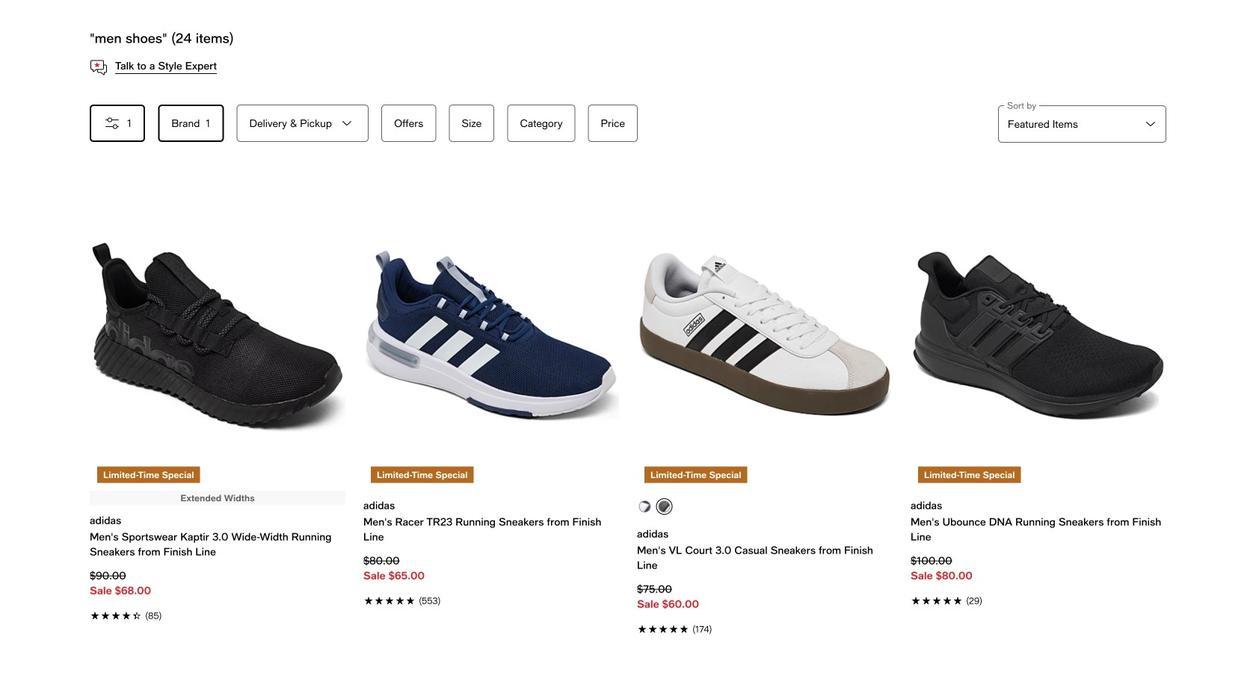 Task type: locate. For each thing, give the bounding box(es) containing it.
4.7931 out of 5 rating with 29 reviews image
[[911, 592, 1167, 608]]

color swatch black, white, gum element
[[639, 501, 651, 513]]

men's racer tr23 running sneakers from finish line group
[[363, 178, 619, 608]]

status
[[90, 30, 234, 46]]

men's  sportswear kaptir 3.0 wide-width running sneakers from finish line group
[[90, 178, 345, 623]]

color swatch white, black, gray element
[[658, 501, 670, 513]]

4.4235 out of 5 rating with 85 reviews image
[[90, 607, 345, 623]]



Task type: describe. For each thing, give the bounding box(es) containing it.
4.7184 out of 5 rating with 174 reviews image
[[637, 621, 893, 636]]

men's ubounce dna running sneakers from finish line group
[[911, 178, 1167, 608]]

men's vl court 3.0 casual sneakers from finish line group
[[637, 178, 893, 636]]

4.689 out of 5 rating with 553 reviews image
[[363, 592, 619, 608]]



Task type: vqa. For each thing, say whether or not it's contained in the screenshot.
Men's VL Court 3.0 Casual Sneakers from Finish Line group on the right of page
yes



